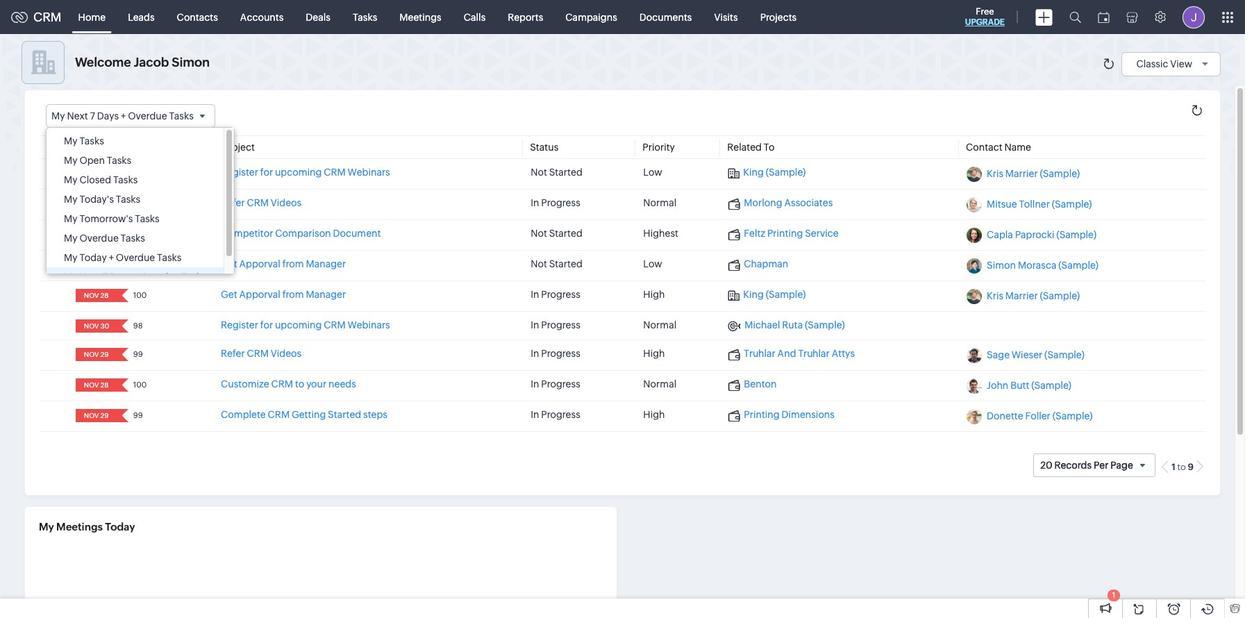 Task type: vqa. For each thing, say whether or not it's contained in the screenshot.


Task type: describe. For each thing, give the bounding box(es) containing it.
get for in progress
[[221, 289, 237, 300]]

chapman link
[[728, 258, 788, 271]]

refer crm videos for high
[[221, 348, 302, 359]]

sage
[[987, 349, 1010, 361]]

101
[[133, 169, 145, 177]]

apporval for not
[[239, 258, 280, 270]]

get apporval from manager for not
[[221, 258, 346, 270]]

overdue inside field
[[128, 110, 167, 122]]

manager for not
[[306, 258, 346, 270]]

my inside field
[[51, 110, 65, 122]]

service
[[805, 228, 839, 239]]

document
[[333, 228, 381, 239]]

king (sample) link for low
[[728, 167, 806, 179]]

capla paprocki (sample)
[[987, 229, 1097, 240]]

contacts link
[[166, 0, 229, 34]]

0 horizontal spatial +
[[109, 252, 114, 263]]

get apporval from manager link for in progress
[[221, 289, 346, 300]]

4 in from the top
[[531, 348, 539, 359]]

in for started
[[531, 409, 539, 420]]

welcome
[[75, 55, 131, 69]]

crm left "your"
[[271, 379, 293, 390]]

michael ruta (sample) link
[[728, 320, 845, 332]]

(sample) right the morasca
[[1059, 260, 1099, 271]]

classic view link
[[1137, 58, 1213, 69]]

progress for morlong
[[541, 197, 580, 208]]

99 for printing
[[133, 411, 143, 420]]

my closed tasks
[[64, 174, 138, 186]]

progress for truhlar
[[541, 348, 580, 359]]

2 truhlar from the left
[[798, 348, 830, 359]]

1 for 1
[[1112, 591, 1116, 599]]

simon morasca (sample)
[[987, 260, 1099, 271]]

complete crm getting started steps link
[[221, 409, 388, 420]]

1 vertical spatial days
[[110, 272, 131, 283]]

apporval for in
[[239, 289, 280, 300]]

(sample) right paprocki
[[1057, 229, 1097, 240]]

My Next 7 Days + Overdue Tasks field
[[46, 104, 215, 128]]

kris marrier (sample) link for high
[[987, 290, 1080, 302]]

complete crm getting started steps
[[221, 409, 388, 420]]

to
[[764, 142, 775, 153]]

tasks link
[[342, 0, 388, 34]]

due date link
[[75, 142, 116, 153]]

comparison
[[275, 228, 331, 239]]

campaigns link
[[554, 0, 628, 34]]

100 for get apporval from manager
[[133, 291, 147, 299]]

0 vertical spatial printing
[[767, 228, 803, 239]]

1 vertical spatial my next 7 days + overdue tasks
[[64, 272, 206, 283]]

7 inside field
[[90, 110, 95, 122]]

status
[[530, 142, 559, 153]]

jacob
[[134, 55, 169, 69]]

(sample) up mitsue tollner (sample)
[[1040, 168, 1080, 179]]

refer crm videos for normal
[[221, 197, 302, 208]]

simon morasca (sample) link
[[987, 260, 1099, 271]]

capla paprocki (sample) link
[[987, 229, 1097, 240]]

crm right logo
[[33, 10, 62, 24]]

competitor comparison document link
[[221, 228, 381, 239]]

home link
[[67, 0, 117, 34]]

feltz printing service
[[744, 228, 839, 239]]

view
[[1170, 58, 1193, 69]]

donette foller (sample) link
[[987, 411, 1093, 422]]

customize crm to your needs
[[221, 379, 356, 390]]

reports
[[508, 11, 543, 23]]

morlong associates
[[744, 197, 833, 208]]

get apporval from manager link for not started
[[221, 258, 346, 270]]

kris for high
[[987, 290, 1004, 302]]

kris marrier (sample) for high
[[987, 290, 1080, 302]]

not for crm
[[531, 167, 547, 178]]

search element
[[1061, 0, 1090, 34]]

tollner
[[1019, 199, 1050, 210]]

home
[[78, 11, 106, 23]]

donette
[[987, 411, 1023, 422]]

competitor
[[221, 228, 273, 239]]

kris marrier (sample) for low
[[987, 168, 1080, 179]]

printing dimensions link
[[728, 409, 835, 422]]

overdue down 102 at the top
[[140, 272, 180, 283]]

videos for normal
[[271, 197, 302, 208]]

days inside field
[[97, 110, 119, 122]]

meetings link
[[388, 0, 453, 34]]

in progress for printing
[[531, 409, 580, 420]]

(sample) down to
[[766, 167, 806, 178]]

open
[[79, 155, 105, 166]]

related to link
[[727, 142, 775, 153]]

calls link
[[453, 0, 497, 34]]

register for upcoming crm webinars for not
[[221, 167, 390, 178]]

leads
[[128, 11, 155, 23]]

1 truhlar from the left
[[744, 348, 776, 359]]

5 in progress from the top
[[531, 379, 580, 390]]

search image
[[1070, 11, 1081, 23]]

morlong associates link
[[728, 197, 833, 210]]

normal for michael
[[643, 320, 677, 331]]

0 vertical spatial today
[[79, 252, 107, 263]]

register for in progress
[[221, 320, 258, 331]]

my tasks
[[64, 136, 104, 147]]

complete
[[221, 409, 266, 420]]

progress for michael
[[541, 320, 580, 331]]

accounts
[[240, 11, 284, 23]]

progress for printing
[[541, 409, 580, 420]]

9
[[1188, 462, 1194, 472]]

attys
[[832, 348, 855, 359]]

contact name link
[[966, 142, 1031, 153]]

truhlar and truhlar attys link
[[728, 348, 855, 360]]

mitsue tollner (sample) link
[[987, 199, 1092, 210]]

low for chapman
[[643, 258, 662, 270]]

kris for low
[[987, 168, 1004, 179]]

crm up needs
[[324, 320, 346, 331]]

0 vertical spatial simon
[[172, 55, 210, 69]]

feltz printing service link
[[728, 228, 839, 240]]

99 for truhlar
[[133, 350, 143, 359]]

closed
[[79, 174, 111, 186]]

in progress for king
[[531, 289, 580, 300]]

kris marrier (sample) link for low
[[987, 168, 1080, 179]]

king (sample) for low
[[743, 167, 806, 178]]

videos for high
[[271, 348, 302, 359]]

related to
[[727, 142, 775, 153]]

contact
[[966, 142, 1003, 153]]

and
[[778, 348, 796, 359]]

upcoming for not started
[[275, 167, 322, 178]]

in progress for morlong
[[531, 197, 580, 208]]

chapman
[[744, 258, 788, 270]]

(sample) inside the michael ruta (sample) link
[[805, 320, 845, 331]]

overdue down 103 in the left top of the page
[[116, 252, 155, 263]]

3 normal from the top
[[643, 379, 677, 390]]

marrier for high
[[1006, 290, 1038, 302]]

contact name
[[966, 142, 1031, 153]]

upgrade
[[965, 17, 1005, 27]]

logo image
[[11, 11, 28, 23]]

refer for normal
[[221, 197, 245, 208]]

accounts link
[[229, 0, 295, 34]]

calls
[[464, 11, 486, 23]]

priority link
[[643, 142, 675, 153]]

in for manager
[[531, 289, 539, 300]]

date
[[95, 142, 116, 153]]

capla
[[987, 229, 1013, 240]]

sage wieser (sample)
[[987, 349, 1085, 361]]

(sample) right 'wieser'
[[1045, 349, 1085, 361]]

ruta
[[782, 320, 803, 331]]

king for high
[[743, 289, 764, 300]]

profile element
[[1174, 0, 1213, 34]]

campaigns
[[566, 11, 617, 23]]

priority
[[643, 142, 675, 153]]

name
[[1005, 142, 1031, 153]]

my open tasks
[[64, 155, 131, 166]]

customize
[[221, 379, 269, 390]]



Task type: locate. For each thing, give the bounding box(es) containing it.
0 vertical spatial webinars
[[348, 167, 390, 178]]

associates
[[784, 197, 833, 208]]

0 vertical spatial king (sample)
[[743, 167, 806, 178]]

2 register from the top
[[221, 320, 258, 331]]

1 vertical spatial king (sample)
[[743, 289, 806, 300]]

0 vertical spatial kris marrier (sample)
[[987, 168, 1080, 179]]

to left "your"
[[295, 379, 304, 390]]

1 vertical spatial 1
[[1112, 591, 1116, 599]]

0 vertical spatial for
[[260, 167, 273, 178]]

king (sample)
[[743, 167, 806, 178], [743, 289, 806, 300]]

for for in
[[260, 320, 273, 331]]

1 vertical spatial refer crm videos
[[221, 348, 302, 359]]

1 get from the top
[[221, 258, 237, 270]]

marrier down 'name' on the top right of page
[[1006, 168, 1038, 179]]

in
[[531, 197, 539, 208], [531, 289, 539, 300], [531, 320, 539, 331], [531, 348, 539, 359], [531, 379, 539, 390], [531, 409, 539, 420]]

crm
[[33, 10, 62, 24], [324, 167, 346, 178], [247, 197, 269, 208], [324, 320, 346, 331], [247, 348, 269, 359], [271, 379, 293, 390], [268, 409, 290, 420]]

2 for from the top
[[260, 320, 273, 331]]

days down my today + overdue tasks at the top of the page
[[110, 272, 131, 283]]

classic
[[1137, 58, 1169, 69]]

register for upcoming crm webinars link up "your"
[[221, 320, 390, 331]]

refer crm videos link for normal
[[221, 197, 302, 208]]

1 kris marrier (sample) from the top
[[987, 168, 1080, 179]]

3 in progress from the top
[[531, 320, 580, 331]]

high for printing
[[643, 409, 665, 420]]

1 king from the top
[[743, 167, 764, 178]]

webinars for in progress
[[348, 320, 390, 331]]

started for chapman
[[549, 258, 583, 270]]

4 in progress from the top
[[531, 348, 580, 359]]

tasks
[[353, 11, 377, 23], [169, 110, 194, 122], [79, 136, 104, 147], [107, 155, 131, 166], [113, 174, 138, 186], [116, 194, 140, 205], [135, 213, 160, 224], [121, 233, 145, 244], [157, 252, 182, 263], [182, 272, 206, 283]]

0 vertical spatial to
[[295, 379, 304, 390]]

register down subject link
[[221, 167, 258, 178]]

refer crm videos link
[[221, 197, 302, 208], [221, 348, 302, 359]]

kris marrier (sample) up 'tollner'
[[987, 168, 1080, 179]]

1 vertical spatial 100
[[133, 381, 147, 389]]

1 webinars from the top
[[348, 167, 390, 178]]

1 vertical spatial normal
[[643, 320, 677, 331]]

customize crm to your needs link
[[221, 379, 356, 390]]

refer up the competitor
[[221, 197, 245, 208]]

normal for morlong
[[643, 197, 677, 208]]

(sample) right foller in the bottom of the page
[[1053, 411, 1093, 422]]

2 register for upcoming crm webinars from the top
[[221, 320, 390, 331]]

michael ruta (sample)
[[745, 320, 845, 331]]

100 down 102 at the top
[[133, 291, 147, 299]]

subject link
[[220, 142, 255, 153]]

due date
[[75, 142, 116, 153]]

1 vertical spatial +
[[109, 252, 114, 263]]

1 vertical spatial marrier
[[1006, 290, 1038, 302]]

1 kris from the top
[[987, 168, 1004, 179]]

in for your
[[531, 379, 539, 390]]

1 vertical spatial kris marrier (sample)
[[987, 290, 1080, 302]]

king down chapman "link"
[[743, 289, 764, 300]]

days up 'date'
[[97, 110, 119, 122]]

4 progress from the top
[[541, 348, 580, 359]]

get for not started
[[221, 258, 237, 270]]

2 upcoming from the top
[[275, 320, 322, 331]]

0 vertical spatial register for upcoming crm webinars link
[[221, 167, 390, 178]]

register for upcoming crm webinars link for not started
[[221, 167, 390, 178]]

1 vertical spatial videos
[[271, 348, 302, 359]]

to left 9
[[1178, 462, 1186, 472]]

not started for feltz
[[531, 228, 583, 239]]

apporval
[[239, 258, 280, 270], [239, 289, 280, 300]]

webinars
[[348, 167, 390, 178], [348, 320, 390, 331]]

my
[[51, 110, 65, 122], [64, 136, 77, 147], [64, 155, 77, 166], [64, 174, 77, 186], [64, 194, 77, 205], [64, 213, 77, 224], [64, 233, 77, 244], [64, 252, 77, 263], [64, 272, 77, 283], [39, 521, 54, 533]]

my today + overdue tasks
[[64, 252, 182, 263]]

documents
[[640, 11, 692, 23]]

register for upcoming crm webinars link up comparison
[[221, 167, 390, 178]]

webinars up document
[[348, 167, 390, 178]]

create menu element
[[1027, 0, 1061, 34]]

1 vertical spatial meetings
[[56, 521, 103, 533]]

in progress for michael
[[531, 320, 580, 331]]

1 vertical spatial today
[[105, 521, 135, 533]]

1 vertical spatial kris marrier (sample) link
[[987, 290, 1080, 302]]

1 from from the top
[[282, 258, 304, 270]]

(sample) right butt at the bottom of page
[[1032, 380, 1072, 391]]

wieser
[[1012, 349, 1043, 361]]

0 vertical spatial kris
[[987, 168, 1004, 179]]

7 up my tasks
[[90, 110, 95, 122]]

1 normal from the top
[[643, 197, 677, 208]]

crm left getting on the left of the page
[[268, 409, 290, 420]]

my next 7 days + overdue tasks inside field
[[51, 110, 194, 122]]

2 refer crm videos link from the top
[[221, 348, 302, 359]]

2 100 from the top
[[133, 381, 147, 389]]

next down my today + overdue tasks at the top of the page
[[79, 272, 101, 283]]

0 vertical spatial 100
[[133, 291, 147, 299]]

steps
[[363, 409, 388, 420]]

king (sample) link up michael at the bottom of the page
[[728, 289, 806, 301]]

2 refer from the top
[[221, 348, 245, 359]]

simon down capla
[[987, 260, 1016, 271]]

0 vertical spatial kris marrier (sample) link
[[987, 168, 1080, 179]]

videos
[[271, 197, 302, 208], [271, 348, 302, 359]]

0 vertical spatial get
[[221, 258, 237, 270]]

feltz
[[744, 228, 765, 239]]

1 vertical spatial upcoming
[[275, 320, 322, 331]]

(sample) up the michael ruta (sample) link at the bottom right
[[766, 289, 806, 300]]

1 vertical spatial 7
[[102, 272, 108, 283]]

2 manager from the top
[[306, 289, 346, 300]]

1 low from the top
[[643, 167, 662, 178]]

2 in progress from the top
[[531, 289, 580, 300]]

marrier for low
[[1006, 168, 1038, 179]]

1 vertical spatial kris
[[987, 290, 1004, 302]]

in progress for truhlar
[[531, 348, 580, 359]]

upcoming up customize crm to your needs
[[275, 320, 322, 331]]

1 horizontal spatial to
[[1178, 462, 1186, 472]]

register for upcoming crm webinars for in
[[221, 320, 390, 331]]

get apporval from manager link
[[221, 258, 346, 270], [221, 289, 346, 300]]

(sample)
[[766, 167, 806, 178], [1040, 168, 1080, 179], [1052, 199, 1092, 210], [1057, 229, 1097, 240], [1059, 260, 1099, 271], [766, 289, 806, 300], [1040, 290, 1080, 302], [805, 320, 845, 331], [1045, 349, 1085, 361], [1032, 380, 1072, 391], [1053, 411, 1093, 422]]

kris down contact name
[[987, 168, 1004, 179]]

crm up customize
[[247, 348, 269, 359]]

king (sample) link for high
[[728, 289, 806, 301]]

1 vertical spatial get apporval from manager link
[[221, 289, 346, 300]]

low down 'priority'
[[643, 167, 662, 178]]

2 from from the top
[[282, 289, 304, 300]]

2 vertical spatial high
[[643, 409, 665, 420]]

butt
[[1011, 380, 1030, 391]]

benton link
[[728, 379, 777, 391]]

0 vertical spatial videos
[[271, 197, 302, 208]]

2 get apporval from manager link from the top
[[221, 289, 346, 300]]

overdue down tomorrow's
[[79, 233, 119, 244]]

morlong
[[744, 197, 782, 208]]

+ inside field
[[121, 110, 126, 122]]

0 vertical spatial meetings
[[400, 11, 442, 23]]

tree containing my tasks
[[47, 128, 234, 287]]

0 vertical spatial refer crm videos link
[[221, 197, 302, 208]]

0 vertical spatial upcoming
[[275, 167, 322, 178]]

printing down benton
[[744, 409, 780, 420]]

1 vertical spatial not
[[531, 228, 547, 239]]

1 vertical spatial not started
[[531, 228, 583, 239]]

competitor comparison document
[[221, 228, 381, 239]]

manager for in
[[306, 289, 346, 300]]

next inside field
[[67, 110, 88, 122]]

for for not
[[260, 167, 273, 178]]

2 vertical spatial not
[[531, 258, 547, 270]]

0 vertical spatial normal
[[643, 197, 677, 208]]

my today's tasks
[[64, 194, 140, 205]]

100 down 98
[[133, 381, 147, 389]]

2 apporval from the top
[[239, 289, 280, 300]]

tomorrow's
[[79, 213, 133, 224]]

high for truhlar
[[643, 348, 665, 359]]

1 apporval from the top
[[239, 258, 280, 270]]

1 king (sample) link from the top
[[728, 167, 806, 179]]

0 vertical spatial next
[[67, 110, 88, 122]]

kris marrier (sample) link down the morasca
[[987, 290, 1080, 302]]

(sample) right 'tollner'
[[1052, 199, 1092, 210]]

king (sample) for high
[[743, 289, 806, 300]]

paprocki
[[1015, 229, 1055, 240]]

0 horizontal spatial simon
[[172, 55, 210, 69]]

printing dimensions
[[744, 409, 835, 420]]

crm up the competitor
[[247, 197, 269, 208]]

+
[[121, 110, 126, 122], [109, 252, 114, 263], [133, 272, 138, 283]]

2 high from the top
[[643, 348, 665, 359]]

needs
[[329, 379, 356, 390]]

0 horizontal spatial 7
[[90, 110, 95, 122]]

1 horizontal spatial 1
[[1172, 462, 1176, 472]]

welcome jacob simon
[[75, 55, 210, 69]]

0 vertical spatial manager
[[306, 258, 346, 270]]

benton
[[744, 379, 777, 390]]

webinars up needs
[[348, 320, 390, 331]]

john butt (sample)
[[987, 380, 1072, 391]]

king for low
[[743, 167, 764, 178]]

upcoming up competitor comparison document link
[[275, 167, 322, 178]]

0 vertical spatial not
[[531, 167, 547, 178]]

register for upcoming crm webinars up "your"
[[221, 320, 390, 331]]

1 99 from the top
[[133, 199, 143, 208]]

2 normal from the top
[[643, 320, 677, 331]]

webinars for not started
[[348, 167, 390, 178]]

1 horizontal spatial simon
[[987, 260, 1016, 271]]

for up customize
[[260, 320, 273, 331]]

1 vertical spatial 99
[[133, 350, 143, 359]]

1 high from the top
[[643, 289, 665, 300]]

1 vertical spatial king
[[743, 289, 764, 300]]

next
[[67, 110, 88, 122], [79, 272, 101, 283]]

leads link
[[117, 0, 166, 34]]

2 in from the top
[[531, 289, 539, 300]]

calendar image
[[1098, 11, 1110, 23]]

2 webinars from the top
[[348, 320, 390, 331]]

1 not started from the top
[[531, 167, 583, 178]]

1 marrier from the top
[[1006, 168, 1038, 179]]

refer crm videos up customize
[[221, 348, 302, 359]]

1 videos from the top
[[271, 197, 302, 208]]

register for not started
[[221, 167, 258, 178]]

2 kris from the top
[[987, 290, 1004, 302]]

None field
[[80, 167, 112, 180], [80, 197, 112, 211], [80, 228, 112, 241], [80, 258, 112, 272], [80, 289, 112, 302], [80, 320, 112, 333], [80, 348, 112, 361], [80, 379, 112, 392], [80, 409, 112, 422], [80, 167, 112, 180], [80, 197, 112, 211], [80, 228, 112, 241], [80, 258, 112, 272], [80, 289, 112, 302], [80, 320, 112, 333], [80, 348, 112, 361], [80, 379, 112, 392], [80, 409, 112, 422]]

started for feltz printing service
[[549, 228, 583, 239]]

morasca
[[1018, 260, 1057, 271]]

king (sample) link down to
[[728, 167, 806, 179]]

1 register for upcoming crm webinars from the top
[[221, 167, 390, 178]]

documents link
[[628, 0, 703, 34]]

register for upcoming crm webinars up comparison
[[221, 167, 390, 178]]

0 vertical spatial my next 7 days + overdue tasks
[[51, 110, 194, 122]]

1 get apporval from manager from the top
[[221, 258, 346, 270]]

6 in progress from the top
[[531, 409, 580, 420]]

1 king (sample) from the top
[[743, 167, 806, 178]]

truhlar left and
[[744, 348, 776, 359]]

truhlar and truhlar attys
[[744, 348, 855, 359]]

1 progress from the top
[[541, 197, 580, 208]]

0 vertical spatial 99
[[133, 199, 143, 208]]

2 kris marrier (sample) from the top
[[987, 290, 1080, 302]]

king (sample) down chapman
[[743, 289, 806, 300]]

simon right "jacob"
[[172, 55, 210, 69]]

create menu image
[[1036, 9, 1053, 25]]

dimensions
[[782, 409, 835, 420]]

related
[[727, 142, 762, 153]]

7
[[90, 110, 95, 122], [102, 272, 108, 283]]

refer crm videos link for high
[[221, 348, 302, 359]]

kris marrier (sample) down the morasca
[[987, 290, 1080, 302]]

0 vertical spatial get apporval from manager link
[[221, 258, 346, 270]]

free
[[976, 6, 994, 17]]

upcoming for in progress
[[275, 320, 322, 331]]

1 horizontal spatial truhlar
[[798, 348, 830, 359]]

1 in progress from the top
[[531, 197, 580, 208]]

1 vertical spatial get apporval from manager
[[221, 289, 346, 300]]

kris marrier (sample) link up 'tollner'
[[987, 168, 1080, 179]]

in for crm
[[531, 320, 539, 331]]

1 refer from the top
[[221, 197, 245, 208]]

0 vertical spatial apporval
[[239, 258, 280, 270]]

5 in from the top
[[531, 379, 539, 390]]

low for king (sample)
[[643, 167, 662, 178]]

simon
[[172, 55, 210, 69], [987, 260, 1016, 271]]

1 vertical spatial printing
[[744, 409, 780, 420]]

printing down morlong associates link
[[767, 228, 803, 239]]

profile image
[[1183, 6, 1205, 28]]

0 vertical spatial refer
[[221, 197, 245, 208]]

my tomorrow's tasks
[[64, 213, 160, 224]]

marrier down the morasca
[[1006, 290, 1038, 302]]

deals link
[[295, 0, 342, 34]]

0 horizontal spatial truhlar
[[744, 348, 776, 359]]

0 horizontal spatial to
[[295, 379, 304, 390]]

3 not started from the top
[[531, 258, 583, 270]]

1 manager from the top
[[306, 258, 346, 270]]

0 vertical spatial days
[[97, 110, 119, 122]]

2 king from the top
[[743, 289, 764, 300]]

register for upcoming crm webinars
[[221, 167, 390, 178], [221, 320, 390, 331]]

0 horizontal spatial meetings
[[56, 521, 103, 533]]

michael
[[745, 320, 780, 331]]

for up the competitor
[[260, 167, 273, 178]]

1 vertical spatial to
[[1178, 462, 1186, 472]]

to
[[295, 379, 304, 390], [1178, 462, 1186, 472]]

not for manager
[[531, 258, 547, 270]]

1 vertical spatial get
[[221, 289, 237, 300]]

0 vertical spatial register
[[221, 167, 258, 178]]

3 high from the top
[[643, 409, 665, 420]]

videos up competitor comparison document
[[271, 197, 302, 208]]

1 refer crm videos from the top
[[221, 197, 302, 208]]

refer crm videos up the competitor
[[221, 197, 302, 208]]

2 low from the top
[[643, 258, 662, 270]]

1 vertical spatial webinars
[[348, 320, 390, 331]]

1 vertical spatial high
[[643, 348, 665, 359]]

5 progress from the top
[[541, 379, 580, 390]]

0 vertical spatial 1
[[1172, 462, 1176, 472]]

2 king (sample) link from the top
[[728, 289, 806, 301]]

1 vertical spatial register
[[221, 320, 258, 331]]

99 for morlong
[[133, 199, 143, 208]]

2 videos from the top
[[271, 348, 302, 359]]

my next 7 days + overdue tasks up 'date'
[[51, 110, 194, 122]]

3 99 from the top
[[133, 411, 143, 420]]

register for upcoming crm webinars link for in progress
[[221, 320, 390, 331]]

2 get apporval from manager from the top
[[221, 289, 346, 300]]

3 not from the top
[[531, 258, 547, 270]]

next up my tasks
[[67, 110, 88, 122]]

2 get from the top
[[221, 289, 237, 300]]

crm up document
[[324, 167, 346, 178]]

donette foller (sample)
[[987, 411, 1093, 422]]

1 for 1 to 9
[[1172, 462, 1176, 472]]

(sample) down simon morasca (sample)
[[1040, 290, 1080, 302]]

0 vertical spatial from
[[282, 258, 304, 270]]

refer up customize
[[221, 348, 245, 359]]

high for king
[[643, 289, 665, 300]]

2 marrier from the top
[[1006, 290, 1038, 302]]

0 vertical spatial marrier
[[1006, 168, 1038, 179]]

2 king (sample) from the top
[[743, 289, 806, 300]]

my next 7 days + overdue tasks
[[51, 110, 194, 122], [64, 272, 206, 283]]

king (sample) link
[[728, 167, 806, 179], [728, 289, 806, 301]]

1 vertical spatial manager
[[306, 289, 346, 300]]

0 vertical spatial high
[[643, 289, 665, 300]]

1 register from the top
[[221, 167, 258, 178]]

0 vertical spatial get apporval from manager
[[221, 258, 346, 270]]

kris down simon morasca (sample)
[[987, 290, 1004, 302]]

1 refer crm videos link from the top
[[221, 197, 302, 208]]

6 progress from the top
[[541, 409, 580, 420]]

refer for high
[[221, 348, 245, 359]]

today
[[79, 252, 107, 263], [105, 521, 135, 533]]

6 in from the top
[[531, 409, 539, 420]]

1 for from the top
[[260, 167, 273, 178]]

3 in from the top
[[531, 320, 539, 331]]

2 not from the top
[[531, 228, 547, 239]]

refer crm videos link up the competitor
[[221, 197, 302, 208]]

0 vertical spatial refer crm videos
[[221, 197, 302, 208]]

2 vertical spatial 99
[[133, 411, 143, 420]]

1 horizontal spatial +
[[121, 110, 126, 122]]

high
[[643, 289, 665, 300], [643, 348, 665, 359], [643, 409, 665, 420]]

get apporval from manager for in
[[221, 289, 346, 300]]

0 vertical spatial low
[[643, 167, 662, 178]]

tasks inside field
[[169, 110, 194, 122]]

for
[[260, 167, 273, 178], [260, 320, 273, 331]]

2 not started from the top
[[531, 228, 583, 239]]

started for king (sample)
[[549, 167, 583, 178]]

0 vertical spatial not started
[[531, 167, 583, 178]]

(sample) right ruta
[[805, 320, 845, 331]]

98
[[133, 322, 143, 330]]

3 progress from the top
[[541, 320, 580, 331]]

1 vertical spatial simon
[[987, 260, 1016, 271]]

started
[[549, 167, 583, 178], [549, 228, 583, 239], [549, 258, 583, 270], [328, 409, 361, 420]]

0 vertical spatial +
[[121, 110, 126, 122]]

1 vertical spatial refer crm videos link
[[221, 348, 302, 359]]

1 100 from the top
[[133, 291, 147, 299]]

status link
[[530, 142, 559, 153]]

1 horizontal spatial 7
[[102, 272, 108, 283]]

2 99 from the top
[[133, 350, 143, 359]]

from for not started
[[282, 258, 304, 270]]

projects
[[760, 11, 797, 23]]

0 vertical spatial 7
[[90, 110, 95, 122]]

get apporval from manager
[[221, 258, 346, 270], [221, 289, 346, 300]]

2 refer crm videos from the top
[[221, 348, 302, 359]]

1 vertical spatial apporval
[[239, 289, 280, 300]]

1 get apporval from manager link from the top
[[221, 258, 346, 270]]

2 progress from the top
[[541, 289, 580, 300]]

from for in progress
[[282, 289, 304, 300]]

progress for king
[[541, 289, 580, 300]]

1 vertical spatial register for upcoming crm webinars link
[[221, 320, 390, 331]]

today's
[[79, 194, 114, 205]]

visits link
[[703, 0, 749, 34]]

1 vertical spatial next
[[79, 272, 101, 283]]

1 in from the top
[[531, 197, 539, 208]]

not started for king
[[531, 167, 583, 178]]

upcoming
[[275, 167, 322, 178], [275, 320, 322, 331]]

john
[[987, 380, 1009, 391]]

1 vertical spatial refer
[[221, 348, 245, 359]]

0 vertical spatial king
[[743, 167, 764, 178]]

1 vertical spatial low
[[643, 258, 662, 270]]

crm link
[[11, 10, 62, 24]]

meetings
[[400, 11, 442, 23], [56, 521, 103, 533]]

get
[[221, 258, 237, 270], [221, 289, 237, 300]]

103
[[133, 230, 146, 238]]

2 kris marrier (sample) link from the top
[[987, 290, 1080, 302]]

your
[[306, 379, 327, 390]]

1 horizontal spatial meetings
[[400, 11, 442, 23]]

1 vertical spatial register for upcoming crm webinars
[[221, 320, 390, 331]]

king down related to link on the top right of page
[[743, 167, 764, 178]]

sage wieser (sample) link
[[987, 349, 1085, 361]]

low down the highest
[[643, 258, 662, 270]]

1 register for upcoming crm webinars link from the top
[[221, 167, 390, 178]]

100 for customize crm to your needs
[[133, 381, 147, 389]]

2 horizontal spatial +
[[133, 272, 138, 283]]

refer crm videos link up customize
[[221, 348, 302, 359]]

7 down my today + overdue tasks at the top of the page
[[102, 272, 108, 283]]

overdue down "jacob"
[[128, 110, 167, 122]]

king (sample) down to
[[743, 167, 806, 178]]

due
[[75, 142, 93, 153]]

2 vertical spatial not started
[[531, 258, 583, 270]]

1 vertical spatial king (sample) link
[[728, 289, 806, 301]]

truhlar right and
[[798, 348, 830, 359]]

highest
[[643, 228, 679, 239]]

2 vertical spatial +
[[133, 272, 138, 283]]

2 register for upcoming crm webinars link from the top
[[221, 320, 390, 331]]

tree
[[47, 128, 234, 287]]

john butt (sample) link
[[987, 380, 1072, 391]]

my next 7 days + overdue tasks down 102 at the top
[[64, 272, 206, 283]]

1 kris marrier (sample) link from the top
[[987, 168, 1080, 179]]

register for upcoming crm webinars link
[[221, 167, 390, 178], [221, 320, 390, 331]]

0 horizontal spatial 1
[[1112, 591, 1116, 599]]

0 vertical spatial register for upcoming crm webinars
[[221, 167, 390, 178]]

1 upcoming from the top
[[275, 167, 322, 178]]

1 vertical spatial from
[[282, 289, 304, 300]]

videos up customize crm to your needs link
[[271, 348, 302, 359]]

manager
[[306, 258, 346, 270], [306, 289, 346, 300]]

register up customize
[[221, 320, 258, 331]]

1 not from the top
[[531, 167, 547, 178]]



